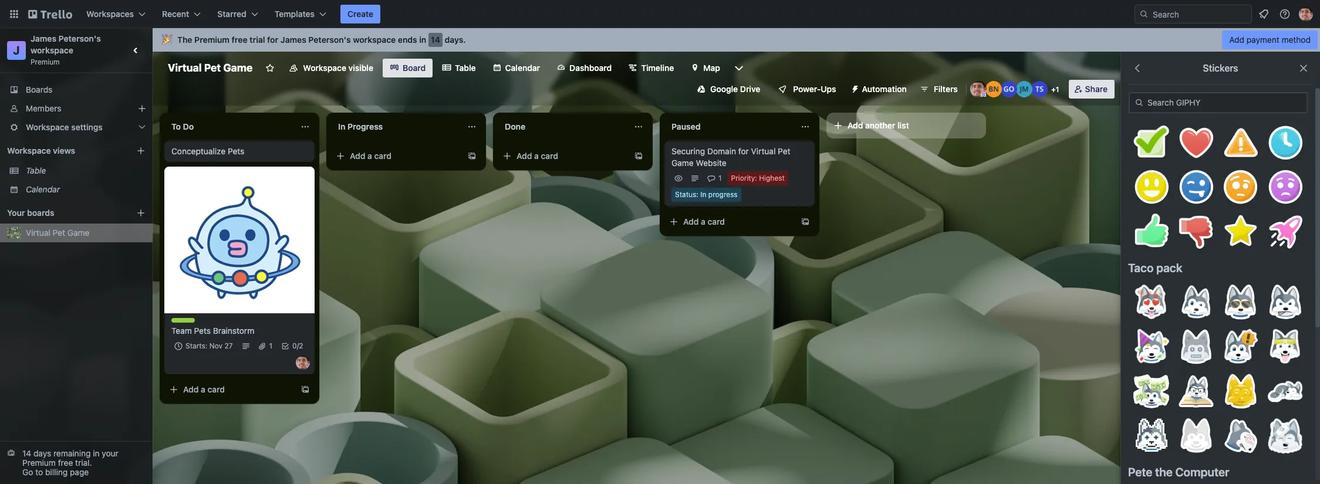 Task type: vqa. For each thing, say whether or not it's contained in the screenshot.
Virtual
yes



Task type: locate. For each thing, give the bounding box(es) containing it.
domain
[[707, 146, 736, 156]]

0 vertical spatial pet
[[204, 62, 221, 74]]

0 vertical spatial 14
[[431, 35, 440, 45]]

0 horizontal spatial in
[[338, 122, 345, 132]]

0 horizontal spatial workspace
[[31, 45, 73, 55]]

team
[[171, 318, 190, 327], [171, 326, 192, 336]]

sm image
[[846, 80, 862, 96], [1134, 97, 1145, 109]]

0 vertical spatial in
[[338, 122, 345, 132]]

1 horizontal spatial game
[[223, 62, 253, 74]]

board link
[[383, 59, 433, 77]]

game down the "securing" on the right
[[672, 158, 694, 168]]

1 horizontal spatial in
[[701, 190, 707, 199]]

1 horizontal spatial in
[[419, 35, 426, 45]]

banner
[[153, 28, 1320, 52]]

Search GIPHY text field
[[1129, 92, 1308, 113]]

power-ups
[[793, 84, 836, 94]]

add left payment
[[1229, 35, 1245, 45]]

virtual down the
[[168, 62, 202, 74]]

card down progress
[[708, 217, 725, 227]]

0 horizontal spatial 1
[[269, 342, 272, 350]]

workspace visible
[[303, 63, 373, 73]]

: left highest
[[755, 174, 757, 183]]

1 vertical spatial :
[[696, 190, 699, 199]]

calendar
[[505, 63, 540, 73], [26, 184, 60, 194]]

0 horizontal spatial peterson's
[[58, 33, 101, 43]]

calendar link
[[485, 59, 547, 77], [26, 184, 146, 195]]

2 vertical spatial virtual
[[26, 228, 50, 238]]

workspace down "create" button on the top left of page
[[353, 35, 396, 45]]

0 vertical spatial :
[[755, 174, 757, 183]]

workspace for workspace settings
[[26, 122, 69, 132]]

card down done text box
[[541, 151, 558, 161]]

virtual down boards
[[26, 228, 50, 238]]

1 horizontal spatial sm image
[[1134, 97, 1145, 109]]

1
[[1056, 85, 1059, 94], [719, 174, 722, 183], [269, 342, 272, 350]]

add down status
[[683, 217, 699, 227]]

0 notifications image
[[1257, 7, 1271, 21]]

virtual inside text field
[[168, 62, 202, 74]]

1 horizontal spatial create from template… image
[[634, 151, 643, 161]]

2 vertical spatial game
[[67, 228, 90, 238]]

1 vertical spatial pet
[[778, 146, 791, 156]]

0 horizontal spatial :
[[696, 190, 699, 199]]

sm image right ups
[[846, 80, 862, 96]]

1 vertical spatial james peterson (jamespeterson93) image
[[296, 356, 310, 370]]

0 vertical spatial james peterson (jamespeterson93) image
[[970, 81, 987, 97]]

add for paused
[[683, 217, 699, 227]]

add a card down starts: nov 27
[[183, 385, 225, 395]]

0 vertical spatial 1
[[1056, 85, 1059, 94]]

2 horizontal spatial virtual
[[751, 146, 776, 156]]

dashboard link
[[550, 59, 619, 77]]

0 horizontal spatial table
[[26, 166, 46, 176]]

add a card button down in progress text field
[[331, 147, 463, 166]]

pet
[[204, 62, 221, 74], [778, 146, 791, 156], [53, 228, 65, 238]]

0 vertical spatial premium
[[194, 35, 230, 45]]

in left your
[[93, 449, 100, 459]]

0 horizontal spatial table link
[[26, 165, 146, 177]]

1 vertical spatial premium
[[31, 58, 60, 66]]

card for paused
[[708, 217, 725, 227]]

add for done
[[517, 151, 532, 161]]

virtual
[[168, 62, 202, 74], [751, 146, 776, 156], [26, 228, 50, 238]]

banner containing 🎉
[[153, 28, 1320, 52]]

securing domain for virtual pet game website
[[672, 146, 791, 168]]

do
[[183, 122, 194, 132]]

in right ends
[[419, 35, 426, 45]]

1 vertical spatial in
[[701, 190, 707, 199]]

2 horizontal spatial 1
[[1056, 85, 1059, 94]]

add a card button for in progress
[[331, 147, 463, 166]]

pete
[[1128, 466, 1153, 479]]

0 horizontal spatial in
[[93, 449, 100, 459]]

1 horizontal spatial james
[[281, 35, 306, 45]]

add a card button down progress
[[665, 213, 796, 231]]

james
[[31, 33, 56, 43], [281, 35, 306, 45]]

1 horizontal spatial peterson's
[[308, 35, 351, 45]]

a for done
[[534, 151, 539, 161]]

1 horizontal spatial pet
[[204, 62, 221, 74]]

starred
[[217, 9, 246, 19]]

automation
[[862, 84, 907, 94]]

2 horizontal spatial create from template… image
[[801, 217, 810, 227]]

workspace inside dropdown button
[[26, 122, 69, 132]]

workspace down members
[[26, 122, 69, 132]]

2 vertical spatial pet
[[53, 228, 65, 238]]

james peterson (jamespeterson93) image down '2'
[[296, 356, 310, 370]]

a
[[368, 151, 372, 161], [534, 151, 539, 161], [701, 217, 706, 227], [201, 385, 205, 395]]

1 vertical spatial calendar link
[[26, 184, 146, 195]]

2 horizontal spatial pet
[[778, 146, 791, 156]]

1 vertical spatial free
[[58, 458, 73, 468]]

add a card down status : in progress
[[683, 217, 725, 227]]

a down status : in progress
[[701, 217, 706, 227]]

your boards
[[7, 208, 54, 218]]

workspace settings button
[[0, 118, 153, 137]]

trial.
[[75, 458, 92, 468]]

the
[[1155, 466, 1173, 479]]

14 left days.
[[431, 35, 440, 45]]

for right trial
[[267, 35, 278, 45]]

add another list
[[848, 120, 909, 130]]

google drive
[[710, 84, 760, 94]]

the
[[177, 35, 192, 45]]

billing
[[45, 467, 68, 477]]

for right domain
[[738, 146, 749, 156]]

14 days remaining in your premium free trial. go to billing page
[[22, 449, 118, 477]]

days
[[33, 449, 51, 459]]

game left star or unstar board icon
[[223, 62, 253, 74]]

14
[[431, 35, 440, 45], [22, 449, 31, 459]]

0 horizontal spatial sm image
[[846, 80, 862, 96]]

0 vertical spatial workspace
[[353, 35, 396, 45]]

: for priority
[[755, 174, 757, 183]]

share button
[[1069, 80, 1115, 99]]

a down done text box
[[534, 151, 539, 161]]

Done text field
[[498, 117, 627, 136]]

starred button
[[210, 5, 265, 23]]

1 horizontal spatial virtual
[[168, 62, 202, 74]]

create a view image
[[136, 146, 146, 156]]

1 vertical spatial virtual
[[751, 146, 776, 156]]

to do
[[171, 122, 194, 132]]

j
[[13, 43, 20, 57]]

peterson's down back to home image
[[58, 33, 101, 43]]

1 horizontal spatial pets
[[228, 146, 244, 156]]

pets inside the team task team pets brainstorm
[[194, 326, 211, 336]]

1 vertical spatial virtual pet game
[[26, 228, 90, 238]]

0 horizontal spatial create from template… image
[[467, 151, 477, 161]]

1 vertical spatial sm image
[[1134, 97, 1145, 109]]

2 vertical spatial workspace
[[7, 146, 51, 156]]

james peterson (jamespeterson93) image
[[970, 81, 987, 97], [296, 356, 310, 370]]

add a card for to do
[[183, 385, 225, 395]]

in right status
[[701, 190, 707, 199]]

sm image inside the automation button
[[846, 80, 862, 96]]

priority
[[731, 174, 755, 183]]

peterson's inside james peterson's workspace premium
[[58, 33, 101, 43]]

virtual pet game down your boards with 1 items element
[[26, 228, 90, 238]]

a down starts: nov 27
[[201, 385, 205, 395]]

remaining
[[53, 449, 91, 459]]

1 vertical spatial for
[[738, 146, 749, 156]]

1 vertical spatial workspace
[[26, 122, 69, 132]]

search image
[[1140, 9, 1149, 19]]

1 up progress
[[719, 174, 722, 183]]

1 horizontal spatial calendar
[[505, 63, 540, 73]]

0 vertical spatial calendar
[[505, 63, 540, 73]]

0 vertical spatial in
[[419, 35, 426, 45]]

0 horizontal spatial 14
[[22, 449, 31, 459]]

1 horizontal spatial :
[[755, 174, 757, 183]]

james peterson's workspace premium
[[31, 33, 103, 66]]

1 vertical spatial workspace
[[31, 45, 73, 55]]

0 vertical spatial pets
[[228, 146, 244, 156]]

0 horizontal spatial for
[[267, 35, 278, 45]]

1 right 'tara schultz (taraschultz7)' icon
[[1056, 85, 1059, 94]]

0 vertical spatial calendar link
[[485, 59, 547, 77]]

1 horizontal spatial table
[[455, 63, 476, 73]]

1 horizontal spatial for
[[738, 146, 749, 156]]

1 horizontal spatial free
[[232, 35, 248, 45]]

tara schultz (taraschultz7) image
[[1031, 81, 1048, 97]]

team pets brainstorm link
[[171, 325, 308, 337]]

0 horizontal spatial calendar
[[26, 184, 60, 194]]

map link
[[684, 59, 727, 77]]

Paused text field
[[665, 117, 794, 136]]

1 vertical spatial in
[[93, 449, 100, 459]]

table link down days.
[[435, 59, 483, 77]]

2 vertical spatial 1
[[269, 342, 272, 350]]

workspace left views at the left
[[7, 146, 51, 156]]

create from template… image for done
[[634, 151, 643, 161]]

add down starts:
[[183, 385, 199, 395]]

james down back to home image
[[31, 33, 56, 43]]

method
[[1282, 35, 1311, 45]]

game inside text field
[[223, 62, 253, 74]]

table link down views at the left
[[26, 165, 146, 177]]

computer
[[1176, 466, 1230, 479]]

premium
[[194, 35, 230, 45], [31, 58, 60, 66], [22, 458, 56, 468]]

0 vertical spatial workspace
[[303, 63, 346, 73]]

james peterson's workspace link
[[31, 33, 103, 55]]

0 vertical spatial for
[[267, 35, 278, 45]]

add payment method link
[[1222, 31, 1318, 49]]

star or unstar board image
[[266, 63, 275, 73]]

2 horizontal spatial game
[[672, 158, 694, 168]]

james down templates
[[281, 35, 306, 45]]

stickers
[[1203, 63, 1238, 73]]

table down days.
[[455, 63, 476, 73]]

add a card down progress
[[350, 151, 392, 161]]

ben nelson (bennelson96) image
[[986, 81, 1002, 97]]

1 vertical spatial 1
[[719, 174, 722, 183]]

0
[[292, 342, 297, 350]]

add left another
[[848, 120, 863, 130]]

add a card down done
[[517, 151, 558, 161]]

1 horizontal spatial table link
[[435, 59, 483, 77]]

in inside text field
[[338, 122, 345, 132]]

0 vertical spatial game
[[223, 62, 253, 74]]

back to home image
[[28, 5, 72, 23]]

timeline
[[641, 63, 674, 73]]

1 vertical spatial 14
[[22, 449, 31, 459]]

a down progress
[[368, 151, 372, 161]]

virtual up priority : highest
[[751, 146, 776, 156]]

calendar link up done
[[485, 59, 547, 77]]

0 vertical spatial table link
[[435, 59, 483, 77]]

1 left '0'
[[269, 342, 272, 350]]

in left progress
[[338, 122, 345, 132]]

pets
[[228, 146, 244, 156], [194, 326, 211, 336]]

table
[[455, 63, 476, 73], [26, 166, 46, 176]]

1 horizontal spatial calendar link
[[485, 59, 547, 77]]

+
[[1051, 85, 1056, 94]]

1 vertical spatial pets
[[194, 326, 211, 336]]

create from template… image
[[467, 151, 477, 161], [634, 151, 643, 161], [801, 217, 810, 227]]

workspace
[[353, 35, 396, 45], [31, 45, 73, 55]]

another
[[865, 120, 896, 130]]

14 left days
[[22, 449, 31, 459]]

calendar link up your boards with 1 items element
[[26, 184, 146, 195]]

premium inside james peterson's workspace premium
[[31, 58, 60, 66]]

team left task
[[171, 318, 190, 327]]

in inside 14 days remaining in your premium free trial. go to billing page
[[93, 449, 100, 459]]

james peterson (jamespeterson93) image
[[1299, 7, 1313, 21]]

card for in progress
[[374, 151, 392, 161]]

highest
[[759, 174, 785, 183]]

a for paused
[[701, 217, 706, 227]]

add inside button
[[848, 120, 863, 130]]

sm image right share button
[[1134, 97, 1145, 109]]

james peterson (jamespeterson93) image left gary orlando (garyorlando) image at top right
[[970, 81, 987, 97]]

add a card button
[[331, 147, 463, 166], [498, 147, 629, 166], [665, 213, 796, 231], [164, 380, 296, 399]]

a for to do
[[201, 385, 205, 395]]

pets down to do text box
[[228, 146, 244, 156]]

board
[[403, 63, 426, 73]]

boards
[[27, 208, 54, 218]]

table down workspace views
[[26, 166, 46, 176]]

0 horizontal spatial free
[[58, 458, 73, 468]]

add down done
[[517, 151, 532, 161]]

visible
[[349, 63, 373, 73]]

0 vertical spatial sm image
[[846, 80, 862, 96]]

peterson's up workspace visible button
[[308, 35, 351, 45]]

free
[[232, 35, 248, 45], [58, 458, 73, 468]]

team up starts:
[[171, 326, 192, 336]]

1 horizontal spatial virtual pet game
[[168, 62, 253, 74]]

in
[[419, 35, 426, 45], [93, 449, 100, 459]]

Board name text field
[[162, 59, 259, 77]]

workspace inside james peterson's workspace premium
[[31, 45, 73, 55]]

task
[[192, 318, 207, 327]]

workspace views
[[7, 146, 75, 156]]

workspace right j
[[31, 45, 73, 55]]

virtual pet game down the
[[168, 62, 253, 74]]

add another list button
[[827, 113, 986, 139]]

add down in progress
[[350, 151, 365, 161]]

2 vertical spatial premium
[[22, 458, 56, 468]]

card for to do
[[208, 385, 225, 395]]

card down nov
[[208, 385, 225, 395]]

1 vertical spatial game
[[672, 158, 694, 168]]

your
[[7, 208, 25, 218]]

game down your boards with 1 items element
[[67, 228, 90, 238]]

0 horizontal spatial virtual pet game
[[26, 228, 90, 238]]

0 horizontal spatial james
[[31, 33, 56, 43]]

0 vertical spatial virtual
[[168, 62, 202, 74]]

0 horizontal spatial game
[[67, 228, 90, 238]]

workspace inside button
[[303, 63, 346, 73]]

workspace down 🎉 the premium free trial for james peterson's workspace ends in 14 days.
[[303, 63, 346, 73]]

0 horizontal spatial virtual
[[26, 228, 50, 238]]

pets up starts:
[[194, 326, 211, 336]]

peterson's
[[58, 33, 101, 43], [308, 35, 351, 45]]

dashboard
[[570, 63, 612, 73]]

page
[[70, 467, 89, 477]]

card down in progress text field
[[374, 151, 392, 161]]

1 team from the top
[[171, 318, 190, 327]]

add a card button down 27
[[164, 380, 296, 399]]

: left progress
[[696, 190, 699, 199]]

add a card button down done text box
[[498, 147, 629, 166]]

0 vertical spatial virtual pet game
[[168, 62, 253, 74]]

progress
[[348, 122, 383, 132]]

0 horizontal spatial pets
[[194, 326, 211, 336]]

game
[[223, 62, 253, 74], [672, 158, 694, 168], [67, 228, 90, 238]]



Task type: describe. For each thing, give the bounding box(es) containing it.
0 horizontal spatial pet
[[53, 228, 65, 238]]

0 vertical spatial table
[[455, 63, 476, 73]]

share
[[1085, 84, 1108, 94]]

status
[[675, 190, 696, 199]]

your boards with 1 items element
[[7, 206, 119, 220]]

1 vertical spatial calendar
[[26, 184, 60, 194]]

in inside banner
[[419, 35, 426, 45]]

team task team pets brainstorm
[[171, 318, 254, 336]]

views
[[53, 146, 75, 156]]

customize views image
[[733, 62, 745, 74]]

james inside james peterson's workspace premium
[[31, 33, 56, 43]]

list
[[898, 120, 909, 130]]

templates button
[[268, 5, 333, 23]]

conceptualize pets link
[[171, 146, 308, 157]]

map
[[703, 63, 720, 73]]

filters button
[[916, 80, 961, 99]]

2
[[299, 342, 303, 350]]

workspaces button
[[79, 5, 153, 23]]

pack
[[1157, 261, 1183, 275]]

1 horizontal spatial workspace
[[353, 35, 396, 45]]

create from template… image for paused
[[801, 217, 810, 227]]

this member is an admin of this board. image
[[981, 92, 986, 97]]

add a card button for done
[[498, 147, 629, 166]]

brainstorm
[[213, 326, 254, 336]]

for inside banner
[[267, 35, 278, 45]]

1 horizontal spatial 14
[[431, 35, 440, 45]]

conceptualize
[[171, 146, 226, 156]]

drive
[[740, 84, 760, 94]]

j link
[[7, 41, 26, 60]]

go to billing page link
[[22, 467, 89, 477]]

taco
[[1128, 261, 1154, 275]]

go
[[22, 467, 33, 477]]

automation button
[[846, 80, 914, 99]]

+ 1
[[1051, 85, 1059, 94]]

2 team from the top
[[171, 326, 192, 336]]

confetti image
[[162, 35, 173, 45]]

Search field
[[1149, 5, 1252, 23]]

settings
[[71, 122, 103, 132]]

securing
[[672, 146, 705, 156]]

0 vertical spatial free
[[232, 35, 248, 45]]

gary orlando (garyorlando) image
[[1001, 81, 1017, 97]]

1 horizontal spatial 1
[[719, 174, 722, 183]]

add a card button for paused
[[665, 213, 796, 231]]

virtual pet game inside text field
[[168, 62, 253, 74]]

🎉
[[162, 35, 173, 45]]

create from template… image
[[301, 385, 310, 395]]

1 vertical spatial table
[[26, 166, 46, 176]]

workspace visible button
[[282, 59, 380, 77]]

create from template… image for in progress
[[467, 151, 477, 161]]

jeremy miller (jeremymiller198) image
[[1016, 81, 1033, 97]]

power-ups button
[[770, 80, 843, 99]]

in progress
[[338, 122, 383, 132]]

premium inside 14 days remaining in your premium free trial. go to billing page
[[22, 458, 56, 468]]

google drive icon image
[[698, 85, 706, 93]]

templates
[[275, 9, 315, 19]]

0 horizontal spatial calendar link
[[26, 184, 146, 195]]

add payment method
[[1229, 35, 1311, 45]]

google drive button
[[690, 80, 768, 99]]

color: bold lime, title: "team task" element
[[171, 318, 207, 327]]

primary element
[[0, 0, 1320, 28]]

payment
[[1247, 35, 1280, 45]]

add for to do
[[183, 385, 199, 395]]

website
[[696, 158, 727, 168]]

members
[[26, 103, 61, 113]]

recent button
[[155, 5, 208, 23]]

create
[[348, 9, 373, 19]]

To Do text field
[[164, 117, 294, 136]]

for inside securing domain for virtual pet game website
[[738, 146, 749, 156]]

1 horizontal spatial james peterson (jamespeterson93) image
[[970, 81, 987, 97]]

days.
[[445, 35, 466, 45]]

workspaces
[[86, 9, 134, 19]]

🎉 the premium free trial for james peterson's workspace ends in 14 days.
[[162, 35, 466, 45]]

premium inside banner
[[194, 35, 230, 45]]

/
[[297, 342, 299, 350]]

to
[[171, 122, 181, 132]]

timeline link
[[621, 59, 681, 77]]

workspace navigation collapse icon image
[[128, 42, 144, 59]]

to
[[35, 467, 43, 477]]

virtual inside securing domain for virtual pet game website
[[751, 146, 776, 156]]

members link
[[0, 99, 153, 118]]

In Progress text field
[[331, 117, 460, 136]]

trial
[[250, 35, 265, 45]]

taco pack
[[1128, 261, 1183, 275]]

workspace for workspace views
[[7, 146, 51, 156]]

google
[[710, 84, 738, 94]]

add a card for paused
[[683, 217, 725, 227]]

add a card for done
[[517, 151, 558, 161]]

0 horizontal spatial james peterson (jamespeterson93) image
[[296, 356, 310, 370]]

your
[[102, 449, 118, 459]]

add a card button for to do
[[164, 380, 296, 399]]

workspace for workspace visible
[[303, 63, 346, 73]]

a for in progress
[[368, 151, 372, 161]]

status : in progress
[[675, 190, 738, 199]]

nov
[[209, 342, 223, 350]]

done
[[505, 122, 526, 132]]

pete the computer
[[1128, 466, 1230, 479]]

pet inside text field
[[204, 62, 221, 74]]

ends
[[398, 35, 417, 45]]

add board image
[[136, 208, 146, 218]]

recent
[[162, 9, 189, 19]]

card for done
[[541, 151, 558, 161]]

filters
[[934, 84, 958, 94]]

paused
[[672, 122, 701, 132]]

workspace settings
[[26, 122, 103, 132]]

add a card for in progress
[[350, 151, 392, 161]]

conceptualize pets
[[171, 146, 244, 156]]

1 vertical spatial table link
[[26, 165, 146, 177]]

virtual pet game link
[[26, 227, 146, 239]]

boards link
[[0, 80, 153, 99]]

boards
[[26, 85, 52, 95]]

progress
[[708, 190, 738, 199]]

ups
[[821, 84, 836, 94]]

free inside 14 days remaining in your premium free trial. go to billing page
[[58, 458, 73, 468]]

14 inside 14 days remaining in your premium free trial. go to billing page
[[22, 449, 31, 459]]

pet inside securing domain for virtual pet game website
[[778, 146, 791, 156]]

add for in progress
[[350, 151, 365, 161]]

create button
[[341, 5, 381, 23]]

open information menu image
[[1279, 8, 1291, 20]]

priority : highest
[[731, 174, 785, 183]]

game inside securing domain for virtual pet game website
[[672, 158, 694, 168]]

: for status
[[696, 190, 699, 199]]



